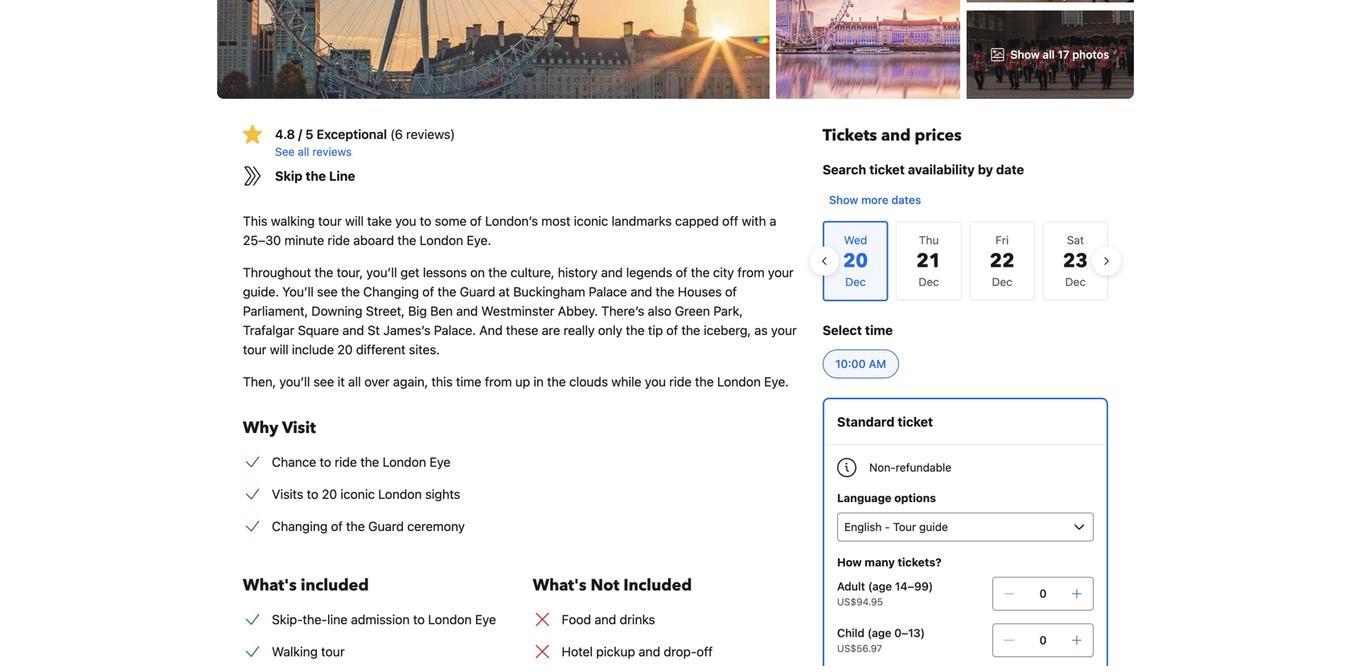 Task type: vqa. For each thing, say whether or not it's contained in the screenshot.


Task type: describe. For each thing, give the bounding box(es) containing it.
drop-
[[664, 645, 697, 660]]

1 vertical spatial from
[[485, 375, 512, 390]]

london inside this walking tour will take you to some of london's most iconic landmarks capped off with a 25–30 minute ride aboard the london eye.
[[420, 233, 463, 248]]

park,
[[714, 304, 743, 319]]

23
[[1063, 248, 1088, 275]]

2 vertical spatial all
[[348, 375, 361, 390]]

tickets
[[823, 125, 877, 147]]

you'll
[[282, 284, 314, 300]]

sites.
[[409, 342, 440, 358]]

of up park,
[[725, 284, 737, 300]]

2 horizontal spatial all
[[1043, 48, 1055, 61]]

it
[[338, 375, 345, 390]]

(age for adult
[[868, 580, 892, 594]]

child (age 0–13) us$56.97
[[837, 627, 925, 655]]

1 vertical spatial iconic
[[341, 487, 375, 502]]

exceptional
[[317, 127, 387, 142]]

included
[[624, 575, 692, 597]]

tickets and prices
[[823, 125, 962, 147]]

lessons
[[423, 265, 467, 280]]

more
[[862, 193, 889, 207]]

james's
[[383, 323, 431, 338]]

sat 23 dec
[[1063, 234, 1088, 289]]

the right the on
[[488, 265, 507, 280]]

show more dates button
[[823, 186, 928, 215]]

legends
[[626, 265, 673, 280]]

trafalgar
[[243, 323, 295, 338]]

see
[[275, 145, 295, 158]]

a
[[770, 214, 777, 229]]

2 vertical spatial tour
[[321, 645, 345, 660]]

how many tickets?
[[837, 556, 942, 570]]

1 vertical spatial changing
[[272, 519, 328, 535]]

minute
[[284, 233, 324, 248]]

skip-
[[272, 613, 303, 628]]

guard inside throughout the tour, you'll get lessons on the culture, history and legends of the city from your guide. you'll see the changing of the guard at buckingham palace and the houses of parliament, downing street, big ben and westminster abbey. there's also green park, trafalgar square and st james's palace. and these are really only the tip of the iceberg, as your tour will include 20 different sites.
[[460, 284, 495, 300]]

the left tour,
[[315, 265, 333, 280]]

what's for what's not included
[[533, 575, 587, 597]]

and left st on the left of page
[[343, 323, 364, 338]]

what's for what's included
[[243, 575, 297, 597]]

line
[[329, 169, 355, 184]]

see inside throughout the tour, you'll get lessons on the culture, history and legends of the city from your guide. you'll see the changing of the guard at buckingham palace and the houses of parliament, downing street, big ben and westminster abbey. there's also green park, trafalgar square and st james's palace. and these are really only the tip of the iceberg, as your tour will include 20 different sites.
[[317, 284, 338, 300]]

what's included
[[243, 575, 369, 597]]

city
[[713, 265, 734, 280]]

up
[[516, 375, 530, 390]]

then,
[[243, 375, 276, 390]]

why
[[243, 418, 279, 440]]

show for show all 17 photos
[[1011, 48, 1040, 61]]

admission
[[351, 613, 410, 628]]

1 vertical spatial you
[[645, 375, 666, 390]]

show more dates
[[829, 193, 921, 207]]

tip
[[648, 323, 663, 338]]

and right food
[[595, 613, 617, 628]]

show all 17 photos
[[1011, 48, 1110, 61]]

us$56.97
[[837, 644, 883, 655]]

1 vertical spatial guard
[[368, 519, 404, 535]]

dec for 23
[[1066, 276, 1086, 289]]

these
[[506, 323, 539, 338]]

buckingham
[[513, 284, 586, 300]]

of inside this walking tour will take you to some of london's most iconic landmarks capped off with a 25–30 minute ride aboard the london eye.
[[470, 214, 482, 229]]

parliament,
[[243, 304, 308, 319]]

ticket for search
[[870, 162, 905, 177]]

london down the iceberg,
[[717, 375, 761, 390]]

really
[[564, 323, 595, 338]]

guide.
[[243, 284, 279, 300]]

visits
[[272, 487, 303, 502]]

1 vertical spatial eye.
[[764, 375, 789, 390]]

abbey.
[[558, 304, 598, 319]]

capped
[[675, 214, 719, 229]]

the up houses
[[691, 265, 710, 280]]

dec for 21
[[919, 276, 940, 289]]

/
[[298, 127, 302, 142]]

am
[[869, 358, 887, 371]]

throughout
[[243, 265, 311, 280]]

14–99)
[[895, 580, 933, 594]]

the down the visits to 20 iconic london sights
[[346, 519, 365, 535]]

1 vertical spatial your
[[771, 323, 797, 338]]

st
[[368, 323, 380, 338]]

drinks
[[620, 613, 655, 628]]

refundable
[[896, 461, 952, 475]]

over
[[365, 375, 390, 390]]

ben
[[430, 304, 453, 319]]

skip-the-line admission to london eye
[[272, 613, 496, 628]]

include
[[292, 342, 334, 358]]

take
[[367, 214, 392, 229]]

of right tip
[[667, 323, 678, 338]]

by
[[978, 162, 993, 177]]

the-
[[303, 613, 327, 628]]

0 vertical spatial your
[[768, 265, 794, 280]]

to right the visits
[[307, 487, 319, 502]]

availability
[[908, 162, 975, 177]]

visit
[[282, 418, 316, 440]]

0 for child (age 0–13)
[[1040, 634, 1047, 648]]

thu
[[919, 234, 939, 247]]

tickets?
[[898, 556, 942, 570]]

clouds
[[570, 375, 608, 390]]

walking
[[272, 645, 318, 660]]

and up palace
[[601, 265, 623, 280]]

from inside throughout the tour, you'll get lessons on the culture, history and legends of the city from your guide. you'll see the changing of the guard at buckingham palace and the houses of parliament, downing street, big ben and westminster abbey. there's also green park, trafalgar square and st james's palace. and these are really only the tip of the iceberg, as your tour will include 20 different sites.
[[738, 265, 765, 280]]

throughout the tour, you'll get lessons on the culture, history and legends of the city from your guide. you'll see the changing of the guard at buckingham palace and the houses of parliament, downing street, big ben and westminster abbey. there's also green park, trafalgar square and st james's palace. and these are really only the tip of the iceberg, as your tour will include 20 different sites.
[[243, 265, 797, 358]]

to right "admission" at the left bottom
[[413, 613, 425, 628]]

downing
[[312, 304, 363, 319]]

chance
[[272, 455, 316, 470]]

the inside this walking tour will take you to some of london's most iconic landmarks capped off with a 25–30 minute ride aboard the london eye.
[[398, 233, 416, 248]]

1 horizontal spatial eye
[[475, 613, 496, 628]]

the right 'in'
[[547, 375, 566, 390]]

will inside throughout the tour, you'll get lessons on the culture, history and legends of the city from your guide. you'll see the changing of the guard at buckingham palace and the houses of parliament, downing street, big ben and westminster abbey. there's also green park, trafalgar square and st james's palace. and these are really only the tip of the iceberg, as your tour will include 20 different sites.
[[270, 342, 289, 358]]

iceberg,
[[704, 323, 751, 338]]

green
[[675, 304, 710, 319]]

eye. inside this walking tour will take you to some of london's most iconic landmarks capped off with a 25–30 minute ride aboard the london eye.
[[467, 233, 491, 248]]

skip the line
[[275, 169, 355, 184]]

palace
[[589, 284, 627, 300]]

sat
[[1067, 234, 1084, 247]]

food
[[562, 613, 591, 628]]

what's not included
[[533, 575, 692, 597]]

fri 22 dec
[[990, 234, 1015, 289]]

the down the iceberg,
[[695, 375, 714, 390]]

london right "admission" at the left bottom
[[428, 613, 472, 628]]

ticket for standard
[[898, 415, 933, 430]]

will inside this walking tour will take you to some of london's most iconic landmarks capped off with a 25–30 minute ride aboard the london eye.
[[345, 214, 364, 229]]

the down lessons
[[438, 284, 457, 300]]

10:00 am
[[836, 358, 887, 371]]

0 vertical spatial eye
[[430, 455, 451, 470]]

show for show more dates
[[829, 193, 859, 207]]

0 vertical spatial time
[[865, 323, 893, 338]]



Task type: locate. For each thing, give the bounding box(es) containing it.
0 for adult (age 14–99)
[[1040, 588, 1047, 601]]

square
[[298, 323, 339, 338]]

and left drop-
[[639, 645, 661, 660]]

what's up food
[[533, 575, 587, 597]]

language
[[837, 492, 892, 505]]

2 dec from the left
[[992, 276, 1013, 289]]

houses
[[678, 284, 722, 300]]

skip
[[275, 169, 303, 184]]

dec down 22 at the right top
[[992, 276, 1013, 289]]

0 vertical spatial ride
[[328, 233, 350, 248]]

ride inside this walking tour will take you to some of london's most iconic landmarks capped off with a 25–30 minute ride aboard the london eye.
[[328, 233, 350, 248]]

aboard
[[353, 233, 394, 248]]

of up houses
[[676, 265, 688, 280]]

tour,
[[337, 265, 363, 280]]

as
[[755, 323, 768, 338]]

of right some
[[470, 214, 482, 229]]

0 vertical spatial changing
[[363, 284, 419, 300]]

eye. down as
[[764, 375, 789, 390]]

sights
[[425, 487, 460, 502]]

changing
[[363, 284, 419, 300], [272, 519, 328, 535]]

from right city
[[738, 265, 765, 280]]

see all reviews button
[[275, 144, 797, 160]]

1 horizontal spatial time
[[865, 323, 893, 338]]

0 vertical spatial (age
[[868, 580, 892, 594]]

food and drinks
[[562, 613, 655, 628]]

included
[[301, 575, 369, 597]]

0 vertical spatial will
[[345, 214, 364, 229]]

dec down 21
[[919, 276, 940, 289]]

changing of the guard ceremony
[[272, 519, 465, 535]]

1 vertical spatial (age
[[868, 627, 892, 640]]

5
[[305, 127, 313, 142]]

1 horizontal spatial you
[[645, 375, 666, 390]]

all inside 4.8 / 5 exceptional (6 reviews) see all reviews
[[298, 145, 309, 158]]

to inside this walking tour will take you to some of london's most iconic landmarks capped off with a 25–30 minute ride aboard the london eye.
[[420, 214, 432, 229]]

1 vertical spatial ticket
[[898, 415, 933, 430]]

show left the 17
[[1011, 48, 1040, 61]]

ride right while
[[670, 375, 692, 390]]

tour inside this walking tour will take you to some of london's most iconic landmarks capped off with a 25–30 minute ride aboard the london eye.
[[318, 214, 342, 229]]

(age inside child (age 0–13) us$56.97
[[868, 627, 892, 640]]

history
[[558, 265, 598, 280]]

1 vertical spatial 0
[[1040, 634, 1047, 648]]

1 horizontal spatial dec
[[992, 276, 1013, 289]]

walking
[[271, 214, 315, 229]]

1 vertical spatial eye
[[475, 613, 496, 628]]

0 horizontal spatial off
[[697, 645, 713, 660]]

you'll right the then,
[[279, 375, 310, 390]]

0 vertical spatial off
[[723, 214, 739, 229]]

tour up 'minute'
[[318, 214, 342, 229]]

and down legends
[[631, 284, 652, 300]]

eye. up the on
[[467, 233, 491, 248]]

time up am
[[865, 323, 893, 338]]

0 horizontal spatial time
[[456, 375, 482, 390]]

0 horizontal spatial from
[[485, 375, 512, 390]]

1 horizontal spatial changing
[[363, 284, 419, 300]]

hotel pickup and drop-off
[[562, 645, 713, 660]]

(age up us$56.97
[[868, 627, 892, 640]]

this
[[243, 214, 268, 229]]

and left the prices
[[881, 125, 911, 147]]

0 vertical spatial ticket
[[870, 162, 905, 177]]

of down the visits to 20 iconic london sights
[[331, 519, 343, 535]]

iconic inside this walking tour will take you to some of london's most iconic landmarks capped off with a 25–30 minute ride aboard the london eye.
[[574, 214, 608, 229]]

hotel
[[562, 645, 593, 660]]

0 vertical spatial all
[[1043, 48, 1055, 61]]

1 horizontal spatial show
[[1011, 48, 1040, 61]]

1 horizontal spatial iconic
[[574, 214, 608, 229]]

tour down trafalgar
[[243, 342, 267, 358]]

also
[[648, 304, 672, 319]]

1 horizontal spatial guard
[[460, 284, 495, 300]]

guard down the on
[[460, 284, 495, 300]]

21
[[917, 248, 942, 275]]

iconic right most
[[574, 214, 608, 229]]

will
[[345, 214, 364, 229], [270, 342, 289, 358]]

you right while
[[645, 375, 666, 390]]

0 horizontal spatial changing
[[272, 519, 328, 535]]

1 horizontal spatial all
[[348, 375, 361, 390]]

time right this
[[456, 375, 482, 390]]

see up 'downing'
[[317, 284, 338, 300]]

1 vertical spatial you'll
[[279, 375, 310, 390]]

dec down 23
[[1066, 276, 1086, 289]]

(age for child
[[868, 627, 892, 640]]

show down search
[[829, 193, 859, 207]]

will down trafalgar
[[270, 342, 289, 358]]

london left sights
[[378, 487, 422, 502]]

changing up street,
[[363, 284, 419, 300]]

visits to 20 iconic london sights
[[272, 487, 460, 502]]

will left take
[[345, 214, 364, 229]]

0 horizontal spatial iconic
[[341, 487, 375, 502]]

0 horizontal spatial eye.
[[467, 233, 491, 248]]

tour down line
[[321, 645, 345, 660]]

to left some
[[420, 214, 432, 229]]

from left up
[[485, 375, 512, 390]]

0 horizontal spatial guard
[[368, 519, 404, 535]]

big
[[408, 304, 427, 319]]

date
[[997, 162, 1024, 177]]

changing down the visits
[[272, 519, 328, 535]]

1 horizontal spatial from
[[738, 265, 765, 280]]

london up the visits to 20 iconic london sights
[[383, 455, 426, 470]]

ride up tour,
[[328, 233, 350, 248]]

options
[[895, 492, 936, 505]]

this walking tour will take you to some of london's most iconic landmarks capped off with a 25–30 minute ride aboard the london eye.
[[243, 214, 777, 248]]

what's up skip- in the left bottom of the page
[[243, 575, 297, 597]]

are
[[542, 323, 560, 338]]

2 vertical spatial ride
[[335, 455, 357, 470]]

you'll left get
[[367, 265, 397, 280]]

1 vertical spatial off
[[697, 645, 713, 660]]

show inside button
[[829, 193, 859, 207]]

(age inside 'adult (age 14–99) us$94.95'
[[868, 580, 892, 594]]

20 inside throughout the tour, you'll get lessons on the culture, history and legends of the city from your guide. you'll see the changing of the guard at buckingham palace and the houses of parliament, downing street, big ben and westminster abbey. there's also green park, trafalgar square and st james's palace. and these are really only the tip of the iceberg, as your tour will include 20 different sites.
[[337, 342, 353, 358]]

1 0 from the top
[[1040, 588, 1047, 601]]

london down some
[[420, 233, 463, 248]]

0 vertical spatial guard
[[460, 284, 495, 300]]

non-refundable
[[870, 461, 952, 475]]

some
[[435, 214, 467, 229]]

prices
[[915, 125, 962, 147]]

dec
[[919, 276, 940, 289], [992, 276, 1013, 289], [1066, 276, 1086, 289]]

3 dec from the left
[[1066, 276, 1086, 289]]

many
[[865, 556, 895, 570]]

ticket up non-refundable
[[898, 415, 933, 430]]

0 vertical spatial iconic
[[574, 214, 608, 229]]

4.8 / 5 exceptional (6 reviews) see all reviews
[[275, 127, 455, 158]]

pickup
[[596, 645, 635, 660]]

the down tour,
[[341, 284, 360, 300]]

ride up the visits to 20 iconic london sights
[[335, 455, 357, 470]]

and
[[479, 323, 503, 338]]

you inside this walking tour will take you to some of london's most iconic landmarks capped off with a 25–30 minute ride aboard the london eye.
[[395, 214, 417, 229]]

of up big
[[423, 284, 434, 300]]

region
[[810, 215, 1121, 308]]

all left the 17
[[1043, 48, 1055, 61]]

1 vertical spatial tour
[[243, 342, 267, 358]]

1 horizontal spatial eye.
[[764, 375, 789, 390]]

of
[[470, 214, 482, 229], [676, 265, 688, 280], [423, 284, 434, 300], [725, 284, 737, 300], [667, 323, 678, 338], [331, 519, 343, 535]]

1 horizontal spatial what's
[[533, 575, 587, 597]]

ticket up show more dates
[[870, 162, 905, 177]]

1 vertical spatial 20
[[322, 487, 337, 502]]

us$94.95
[[837, 597, 883, 608]]

0 vertical spatial tour
[[318, 214, 342, 229]]

0 vertical spatial from
[[738, 265, 765, 280]]

0 vertical spatial you'll
[[367, 265, 397, 280]]

to
[[420, 214, 432, 229], [320, 455, 331, 470], [307, 487, 319, 502], [413, 613, 425, 628]]

you
[[395, 214, 417, 229], [645, 375, 666, 390]]

to right chance
[[320, 455, 331, 470]]

2 horizontal spatial dec
[[1066, 276, 1086, 289]]

0 vertical spatial see
[[317, 284, 338, 300]]

guard down the visits to 20 iconic london sights
[[368, 519, 404, 535]]

different
[[356, 342, 406, 358]]

1 dec from the left
[[919, 276, 940, 289]]

0 vertical spatial 20
[[337, 342, 353, 358]]

0 horizontal spatial what's
[[243, 575, 297, 597]]

(age
[[868, 580, 892, 594], [868, 627, 892, 640]]

you right take
[[395, 214, 417, 229]]

see
[[317, 284, 338, 300], [314, 375, 334, 390]]

(age down many
[[868, 580, 892, 594]]

1 what's from the left
[[243, 575, 297, 597]]

region containing 21
[[810, 215, 1121, 308]]

your down a
[[768, 265, 794, 280]]

how
[[837, 556, 862, 570]]

0 horizontal spatial dec
[[919, 276, 940, 289]]

dec inside thu 21 dec
[[919, 276, 940, 289]]

0 vertical spatial eye.
[[467, 233, 491, 248]]

standard ticket
[[837, 415, 933, 430]]

0 horizontal spatial you'll
[[279, 375, 310, 390]]

show
[[1011, 48, 1040, 61], [829, 193, 859, 207]]

see left it on the bottom left
[[314, 375, 334, 390]]

london's
[[485, 214, 538, 229]]

4.8
[[275, 127, 295, 142]]

the up also
[[656, 284, 675, 300]]

1 horizontal spatial you'll
[[367, 265, 397, 280]]

all down "/"
[[298, 145, 309, 158]]

the down "green"
[[682, 323, 701, 338]]

10:00
[[836, 358, 866, 371]]

the left tip
[[626, 323, 645, 338]]

culture,
[[511, 265, 555, 280]]

all right it on the bottom left
[[348, 375, 361, 390]]

2 0 from the top
[[1040, 634, 1047, 648]]

dec for 22
[[992, 276, 1013, 289]]

non-
[[870, 461, 896, 475]]

and up the palace.
[[456, 304, 478, 319]]

the left the line
[[306, 169, 326, 184]]

palace.
[[434, 323, 476, 338]]

1 vertical spatial show
[[829, 193, 859, 207]]

1 vertical spatial ride
[[670, 375, 692, 390]]

all
[[1043, 48, 1055, 61], [298, 145, 309, 158], [348, 375, 361, 390]]

dec inside fri 22 dec
[[992, 276, 1013, 289]]

0 horizontal spatial all
[[298, 145, 309, 158]]

0 horizontal spatial will
[[270, 342, 289, 358]]

1 vertical spatial see
[[314, 375, 334, 390]]

the
[[306, 169, 326, 184], [398, 233, 416, 248], [315, 265, 333, 280], [488, 265, 507, 280], [691, 265, 710, 280], [341, 284, 360, 300], [438, 284, 457, 300], [656, 284, 675, 300], [626, 323, 645, 338], [682, 323, 701, 338], [547, 375, 566, 390], [695, 375, 714, 390], [361, 455, 379, 470], [346, 519, 365, 535]]

20 right include
[[337, 342, 353, 358]]

20 right the visits
[[322, 487, 337, 502]]

0 horizontal spatial eye
[[430, 455, 451, 470]]

iconic down the chance to ride the london eye
[[341, 487, 375, 502]]

0 horizontal spatial you
[[395, 214, 417, 229]]

standard
[[837, 415, 895, 430]]

1 horizontal spatial will
[[345, 214, 364, 229]]

your right as
[[771, 323, 797, 338]]

again,
[[393, 375, 428, 390]]

photos
[[1073, 48, 1110, 61]]

select time
[[823, 323, 893, 338]]

0 horizontal spatial show
[[829, 193, 859, 207]]

walking tour
[[272, 645, 345, 660]]

0 vertical spatial 0
[[1040, 588, 1047, 601]]

search
[[823, 162, 867, 177]]

dec inside the sat 23 dec
[[1066, 276, 1086, 289]]

1 vertical spatial will
[[270, 342, 289, 358]]

guard
[[460, 284, 495, 300], [368, 519, 404, 535]]

you'll inside throughout the tour, you'll get lessons on the culture, history and legends of the city from your guide. you'll see the changing of the guard at buckingham palace and the houses of parliament, downing street, big ben and westminster abbey. there's also green park, trafalgar square and st james's palace. and these are really only the tip of the iceberg, as your tour will include 20 different sites.
[[367, 265, 397, 280]]

thu 21 dec
[[917, 234, 942, 289]]

westminster
[[482, 304, 555, 319]]

1 horizontal spatial off
[[723, 214, 739, 229]]

changing inside throughout the tour, you'll get lessons on the culture, history and legends of the city from your guide. you'll see the changing of the guard at buckingham palace and the houses of parliament, downing street, big ben and westminster abbey. there's also green park, trafalgar square and st james's palace. and these are really only the tip of the iceberg, as your tour will include 20 different sites.
[[363, 284, 419, 300]]

1 vertical spatial all
[[298, 145, 309, 158]]

0 vertical spatial you
[[395, 214, 417, 229]]

2 what's from the left
[[533, 575, 587, 597]]

ceremony
[[407, 519, 465, 535]]

tour inside throughout the tour, you'll get lessons on the culture, history and legends of the city from your guide. you'll see the changing of the guard at buckingham palace and the houses of parliament, downing street, big ben and westminster abbey. there's also green park, trafalgar square and st james's palace. and these are really only the tip of the iceberg, as your tour will include 20 different sites.
[[243, 342, 267, 358]]

off inside this walking tour will take you to some of london's most iconic landmarks capped off with a 25–30 minute ride aboard the london eye.
[[723, 214, 739, 229]]

line
[[327, 613, 348, 628]]

the up get
[[398, 233, 416, 248]]

25–30
[[243, 233, 281, 248]]

adult (age 14–99) us$94.95
[[837, 580, 933, 608]]

1 vertical spatial time
[[456, 375, 482, 390]]

ticket
[[870, 162, 905, 177], [898, 415, 933, 430]]

the up the visits to 20 iconic london sights
[[361, 455, 379, 470]]

0 vertical spatial show
[[1011, 48, 1040, 61]]



